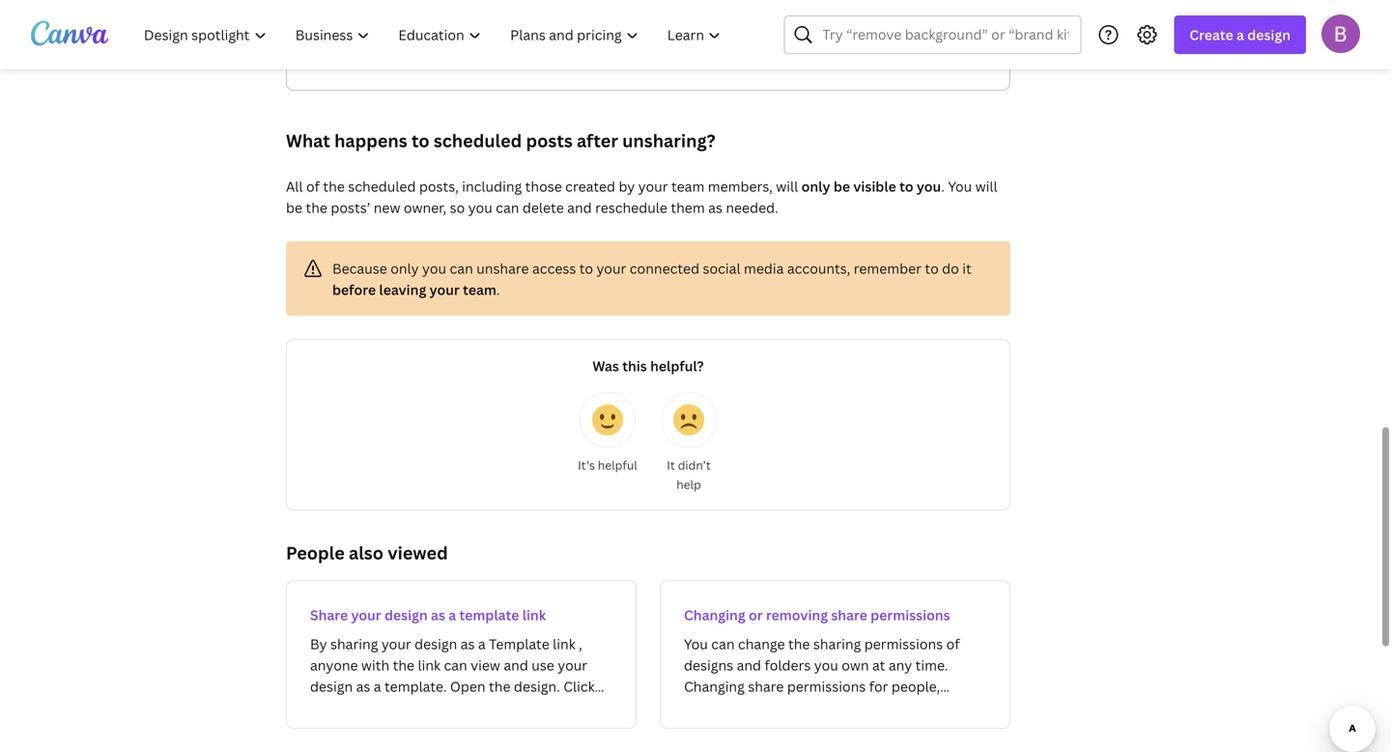 Task type: describe. For each thing, give the bounding box(es) containing it.
media
[[744, 260, 784, 278]]

posts
[[526, 129, 573, 153]]

this
[[623, 357, 647, 375]]

it
[[963, 260, 972, 278]]

design for your
[[385, 606, 428, 625]]

them
[[671, 199, 705, 217]]

1 will from the left
[[776, 177, 799, 196]]

top level navigation element
[[131, 15, 738, 54]]

will inside . you will be the posts' new owner, so you can delete and reschedule them as needed.
[[976, 177, 998, 196]]

all
[[286, 177, 303, 196]]

people also viewed
[[286, 542, 448, 565]]

before
[[332, 281, 376, 299]]

1 vertical spatial as
[[431, 606, 445, 625]]

by
[[619, 177, 635, 196]]

to up the posts,
[[412, 129, 430, 153]]

leaving
[[379, 281, 426, 299]]

it's helpful
[[578, 458, 638, 474]]

you inside . you will be the posts' new owner, so you can delete and reschedule them as needed.
[[468, 199, 493, 217]]

design for a
[[1248, 26, 1291, 44]]

0 vertical spatial you
[[917, 177, 942, 196]]

didn't
[[678, 458, 711, 474]]

team inside because only you can unshare access to your connected social media accounts, remember to do it before leaving your team .
[[463, 281, 497, 299]]

permissions
[[871, 606, 951, 625]]

template
[[460, 606, 519, 625]]

so
[[450, 199, 465, 217]]

including
[[462, 177, 522, 196]]

posts,
[[419, 177, 459, 196]]

. you will be the posts' new owner, so you can delete and reschedule them as needed.
[[286, 177, 998, 217]]

to right access
[[580, 260, 593, 278]]

accounts,
[[788, 260, 851, 278]]

can inside . you will be the posts' new owner, so you can delete and reschedule them as needed.
[[496, 199, 519, 217]]

as inside . you will be the posts' new owner, so you can delete and reschedule them as needed.
[[709, 199, 723, 217]]

changing or removing share permissions link
[[660, 581, 1011, 730]]

was this helpful?
[[593, 357, 704, 375]]

of
[[306, 177, 320, 196]]

because
[[332, 260, 387, 278]]

created
[[566, 177, 616, 196]]

1 horizontal spatial be
[[834, 177, 851, 196]]

create
[[1190, 26, 1234, 44]]

your right share
[[351, 606, 381, 625]]

😔 image
[[674, 405, 705, 436]]

scheduled for posts
[[434, 129, 522, 153]]

it's
[[578, 458, 595, 474]]

owner,
[[404, 199, 447, 217]]

scheduled for posts,
[[348, 177, 416, 196]]

your right leaving
[[430, 281, 460, 299]]

be inside . you will be the posts' new owner, so you can delete and reschedule them as needed.
[[286, 199, 303, 217]]

you inside because only you can unshare access to your connected social media accounts, remember to do it before leaving your team .
[[422, 260, 447, 278]]

0 vertical spatial only
[[802, 177, 831, 196]]

do
[[942, 260, 960, 278]]



Task type: locate. For each thing, give the bounding box(es) containing it.
0 vertical spatial team
[[672, 177, 705, 196]]

1 vertical spatial .
[[497, 281, 500, 299]]

1 vertical spatial scheduled
[[348, 177, 416, 196]]

you left you
[[917, 177, 942, 196]]

1 horizontal spatial a
[[1237, 26, 1245, 44]]

to
[[412, 129, 430, 153], [900, 177, 914, 196], [580, 260, 593, 278], [925, 260, 939, 278]]

. left you
[[942, 177, 945, 196]]

a inside "dropdown button"
[[1237, 26, 1245, 44]]

a
[[1237, 26, 1245, 44], [449, 606, 456, 625]]

1 horizontal spatial you
[[468, 199, 493, 217]]

1 vertical spatial design
[[385, 606, 428, 625]]

to right visible
[[900, 177, 914, 196]]

0 horizontal spatial design
[[385, 606, 428, 625]]

the
[[323, 177, 345, 196], [306, 199, 328, 217]]

1 horizontal spatial will
[[976, 177, 998, 196]]

2 horizontal spatial you
[[917, 177, 942, 196]]

will right you
[[976, 177, 998, 196]]

needed.
[[726, 199, 779, 217]]

bob builder image
[[1322, 14, 1361, 53]]

0 vertical spatial the
[[323, 177, 345, 196]]

only
[[802, 177, 831, 196], [391, 260, 419, 278]]

scheduled up including
[[434, 129, 522, 153]]

0 horizontal spatial team
[[463, 281, 497, 299]]

0 vertical spatial be
[[834, 177, 851, 196]]

Try "remove background" or "brand kit" search field
[[823, 16, 1069, 53]]

be left visible
[[834, 177, 851, 196]]

the down of
[[306, 199, 328, 217]]

design down viewed
[[385, 606, 428, 625]]

what
[[286, 129, 330, 153]]

create a design button
[[1175, 15, 1307, 54]]

1 vertical spatial be
[[286, 199, 303, 217]]

and
[[567, 199, 592, 217]]

viewed
[[388, 542, 448, 565]]

you up leaving
[[422, 260, 447, 278]]

1 horizontal spatial as
[[709, 199, 723, 217]]

to left do
[[925, 260, 939, 278]]

team down the unshare
[[463, 281, 497, 299]]

1 horizontal spatial only
[[802, 177, 831, 196]]

happens
[[334, 129, 408, 153]]

1 vertical spatial a
[[449, 606, 456, 625]]

. down the unshare
[[497, 281, 500, 299]]

scheduled up new
[[348, 177, 416, 196]]

design right create
[[1248, 26, 1291, 44]]

0 horizontal spatial a
[[449, 606, 456, 625]]

1 vertical spatial team
[[463, 281, 497, 299]]

only inside because only you can unshare access to your connected social media accounts, remember to do it before leaving your team .
[[391, 260, 419, 278]]

removing
[[766, 606, 828, 625]]

helpful
[[598, 458, 638, 474]]

also
[[349, 542, 384, 565]]

0 horizontal spatial as
[[431, 606, 445, 625]]

be
[[834, 177, 851, 196], [286, 199, 303, 217]]

0 horizontal spatial .
[[497, 281, 500, 299]]

after
[[577, 129, 619, 153]]

2 will from the left
[[976, 177, 998, 196]]

was
[[593, 357, 619, 375]]

your right by
[[639, 177, 668, 196]]

visible
[[854, 177, 897, 196]]

people
[[286, 542, 345, 565]]

reschedule
[[595, 199, 668, 217]]

you
[[917, 177, 942, 196], [468, 199, 493, 217], [422, 260, 447, 278]]

new
[[374, 199, 401, 217]]

🙂 image
[[592, 405, 623, 436]]

delete
[[523, 199, 564, 217]]

as left template
[[431, 606, 445, 625]]

only left visible
[[802, 177, 831, 196]]

1 horizontal spatial can
[[496, 199, 519, 217]]

link
[[523, 606, 546, 625]]

will up needed.
[[776, 177, 799, 196]]

all of the scheduled posts, including those created by your team members, will only be visible to you
[[286, 177, 942, 196]]

a left template
[[449, 606, 456, 625]]

0 vertical spatial a
[[1237, 26, 1245, 44]]

0 vertical spatial as
[[709, 199, 723, 217]]

remember
[[854, 260, 922, 278]]

or
[[749, 606, 763, 625]]

unshare
[[477, 260, 529, 278]]

social
[[703, 260, 741, 278]]

0 horizontal spatial will
[[776, 177, 799, 196]]

.
[[942, 177, 945, 196], [497, 281, 500, 299]]

team
[[672, 177, 705, 196], [463, 281, 497, 299]]

what happens to scheduled posts after unsharing?
[[286, 129, 716, 153]]

0 vertical spatial scheduled
[[434, 129, 522, 153]]

can left the unshare
[[450, 260, 473, 278]]

share
[[832, 606, 868, 625]]

0 horizontal spatial you
[[422, 260, 447, 278]]

can down including
[[496, 199, 519, 217]]

share your design as a template link link
[[286, 581, 637, 730]]

access
[[533, 260, 576, 278]]

design
[[1248, 26, 1291, 44], [385, 606, 428, 625]]

1 horizontal spatial scheduled
[[434, 129, 522, 153]]

0 vertical spatial design
[[1248, 26, 1291, 44]]

will
[[776, 177, 799, 196], [976, 177, 998, 196]]

those
[[525, 177, 562, 196]]

be down all
[[286, 199, 303, 217]]

your
[[639, 177, 668, 196], [597, 260, 627, 278], [430, 281, 460, 299], [351, 606, 381, 625]]

2 vertical spatial you
[[422, 260, 447, 278]]

1 horizontal spatial team
[[672, 177, 705, 196]]

1 horizontal spatial .
[[942, 177, 945, 196]]

unsharing?
[[623, 129, 716, 153]]

only up leaving
[[391, 260, 419, 278]]

can inside because only you can unshare access to your connected social media accounts, remember to do it before leaving your team .
[[450, 260, 473, 278]]

team up them
[[672, 177, 705, 196]]

a right create
[[1237, 26, 1245, 44]]

1 vertical spatial can
[[450, 260, 473, 278]]

as
[[709, 199, 723, 217], [431, 606, 445, 625]]

your left connected
[[597, 260, 627, 278]]

because only you can unshare access to your connected social media accounts, remember to do it before leaving your team .
[[332, 260, 972, 299]]

. inside because only you can unshare access to your connected social media accounts, remember to do it before leaving your team .
[[497, 281, 500, 299]]

1 horizontal spatial design
[[1248, 26, 1291, 44]]

helpful?
[[651, 357, 704, 375]]

0 horizontal spatial can
[[450, 260, 473, 278]]

design inside "dropdown button"
[[1248, 26, 1291, 44]]

create a design
[[1190, 26, 1291, 44]]

0 horizontal spatial only
[[391, 260, 419, 278]]

it didn't help
[[667, 458, 711, 493]]

can
[[496, 199, 519, 217], [450, 260, 473, 278]]

the right of
[[323, 177, 345, 196]]

1 vertical spatial the
[[306, 199, 328, 217]]

you
[[948, 177, 972, 196]]

the inside . you will be the posts' new owner, so you can delete and reschedule them as needed.
[[306, 199, 328, 217]]

connected
[[630, 260, 700, 278]]

changing or removing share permissions
[[684, 606, 951, 625]]

posts'
[[331, 199, 370, 217]]

0 horizontal spatial scheduled
[[348, 177, 416, 196]]

scheduled
[[434, 129, 522, 153], [348, 177, 416, 196]]

0 horizontal spatial be
[[286, 199, 303, 217]]

0 vertical spatial .
[[942, 177, 945, 196]]

changing
[[684, 606, 746, 625]]

it
[[667, 458, 675, 474]]

share
[[310, 606, 348, 625]]

share your design as a template link
[[310, 606, 546, 625]]

members,
[[708, 177, 773, 196]]

as right them
[[709, 199, 723, 217]]

help
[[677, 477, 701, 493]]

1 vertical spatial you
[[468, 199, 493, 217]]

0 vertical spatial can
[[496, 199, 519, 217]]

you right so
[[468, 199, 493, 217]]

1 vertical spatial only
[[391, 260, 419, 278]]

. inside . you will be the posts' new owner, so you can delete and reschedule them as needed.
[[942, 177, 945, 196]]



Task type: vqa. For each thing, say whether or not it's contained in the screenshot.
permissions
yes



